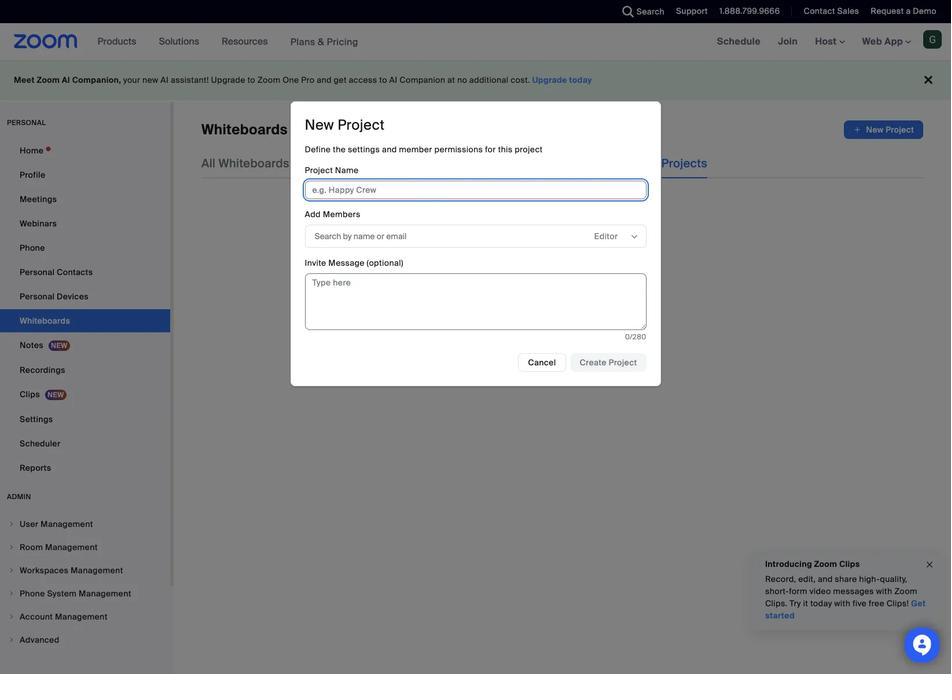 Task type: locate. For each thing, give the bounding box(es) containing it.
0 vertical spatial and
[[317, 75, 332, 85]]

1 vertical spatial clips
[[840, 559, 860, 569]]

banner
[[0, 23, 952, 61]]

0 horizontal spatial create
[[482, 257, 528, 275]]

whiteboards down member
[[377, 156, 448, 171]]

personal devices
[[20, 291, 89, 302]]

cost.
[[511, 75, 530, 85]]

0 vertical spatial clips
[[20, 389, 40, 400]]

project
[[338, 116, 385, 134], [886, 125, 915, 135], [305, 165, 333, 175], [609, 357, 637, 368]]

a
[[906, 6, 911, 16]]

share
[[835, 574, 858, 584]]

project up "me"
[[515, 144, 543, 154]]

clips up the share
[[840, 559, 860, 569]]

request a demo link
[[863, 0, 952, 23], [871, 6, 937, 16]]

new project up the
[[305, 116, 385, 134]]

contact sales link
[[795, 0, 863, 23], [804, 6, 860, 16]]

and up my whiteboards
[[382, 144, 397, 154]]

new up define
[[305, 116, 334, 134]]

Invite Message (optional) text field
[[305, 273, 647, 330]]

1 vertical spatial with
[[877, 586, 893, 597]]

0 vertical spatial with
[[505, 156, 527, 171]]

webinars
[[20, 218, 57, 229]]

upgrade right the cost.
[[533, 75, 567, 85]]

1 horizontal spatial project
[[595, 257, 644, 275]]

1.888.799.9666
[[720, 6, 780, 16]]

project down define
[[305, 165, 333, 175]]

with down this
[[505, 156, 527, 171]]

today up 'whiteboards' application
[[570, 75, 593, 85]]

zoom left one
[[258, 75, 281, 85]]

meet zoom ai companion, your new ai assistant! upgrade to zoom one pro and get access to ai companion at no additional cost. upgrade today
[[14, 75, 593, 85]]

request
[[871, 6, 904, 16]]

0 horizontal spatial with
[[505, 156, 527, 171]]

2 personal from the top
[[20, 291, 55, 302]]

whiteboards up all whiteboards
[[202, 120, 288, 138]]

upgrade
[[211, 75, 245, 85], [533, 75, 567, 85]]

settings
[[20, 414, 53, 425]]

phone link
[[0, 236, 170, 259]]

cancel button
[[519, 353, 566, 372]]

close image
[[926, 558, 935, 571]]

2 horizontal spatial ai
[[390, 75, 398, 85]]

plans & pricing link
[[291, 36, 358, 48], [291, 36, 358, 48]]

project up the "settings"
[[338, 116, 385, 134]]

1 vertical spatial and
[[382, 144, 397, 154]]

clips inside personal menu menu
[[20, 389, 40, 400]]

2 vertical spatial and
[[818, 574, 833, 584]]

and inside new project dialog
[[382, 144, 397, 154]]

plans
[[291, 36, 315, 48]]

with inside tabs of all whiteboard page tab list
[[505, 156, 527, 171]]

and inside record, edit, and share high-quality, short-form video messages with zoom clips. try it today with five free clips!
[[818, 574, 833, 584]]

request a demo
[[871, 6, 937, 16]]

2 vertical spatial with
[[835, 598, 851, 609]]

1 horizontal spatial upgrade
[[533, 75, 567, 85]]

0 horizontal spatial and
[[317, 75, 332, 85]]

recent
[[303, 156, 343, 171]]

zoom logo image
[[14, 34, 77, 49]]

personal
[[20, 267, 55, 277], [20, 291, 55, 302]]

schedule link
[[709, 23, 770, 60]]

companion,
[[72, 75, 121, 85]]

create your first project
[[482, 257, 644, 275]]

meet zoom ai companion, footer
[[0, 60, 952, 100]]

0 horizontal spatial today
[[570, 75, 593, 85]]

at
[[448, 75, 455, 85]]

settings link
[[0, 408, 170, 431]]

your left new
[[123, 75, 140, 85]]

personal down phone
[[20, 267, 55, 277]]

1 vertical spatial create
[[580, 357, 607, 368]]

meet
[[14, 75, 35, 85]]

contact
[[804, 6, 836, 16]]

1 horizontal spatial and
[[382, 144, 397, 154]]

1 horizontal spatial ai
[[161, 75, 169, 85]]

meetings link
[[0, 188, 170, 211]]

shared with me
[[461, 156, 548, 171]]

with down messages
[[835, 598, 851, 609]]

1 horizontal spatial new project
[[867, 125, 915, 135]]

admin menu menu
[[0, 513, 170, 652]]

scheduler link
[[0, 432, 170, 455]]

1 horizontal spatial to
[[380, 75, 387, 85]]

support link
[[668, 0, 711, 23], [677, 6, 708, 16]]

ai right new
[[161, 75, 169, 85]]

0 horizontal spatial clips
[[20, 389, 40, 400]]

new project inside new project dialog
[[305, 116, 385, 134]]

contact sales link up meetings navigation
[[804, 6, 860, 16]]

project inside dialog
[[515, 144, 543, 154]]

new project right add icon
[[867, 125, 915, 135]]

project down 'editor' dropdown button
[[595, 257, 644, 275]]

add image
[[854, 124, 862, 136]]

0 horizontal spatial project
[[515, 144, 543, 154]]

today down video on the bottom right of page
[[811, 598, 833, 609]]

editor
[[595, 231, 618, 241]]

0 vertical spatial your
[[123, 75, 140, 85]]

with up free
[[877, 586, 893, 597]]

personal for personal devices
[[20, 291, 55, 302]]

all
[[202, 156, 216, 171]]

today inside meet zoom ai companion, footer
[[570, 75, 593, 85]]

0 horizontal spatial new
[[305, 116, 334, 134]]

zoom right meet
[[37, 75, 60, 85]]

define
[[305, 144, 331, 154]]

1 vertical spatial today
[[811, 598, 833, 609]]

shared
[[461, 156, 502, 171]]

to right access
[[380, 75, 387, 85]]

1 to from the left
[[248, 75, 255, 85]]

clips up settings
[[20, 389, 40, 400]]

1 personal from the top
[[20, 267, 55, 277]]

personal contacts link
[[0, 261, 170, 284]]

project
[[515, 144, 543, 154], [595, 257, 644, 275]]

2 horizontal spatial and
[[818, 574, 833, 584]]

zoom up clips! on the right bottom of page
[[895, 586, 918, 597]]

recordings
[[20, 365, 65, 375]]

0 horizontal spatial your
[[123, 75, 140, 85]]

1 horizontal spatial create
[[580, 357, 607, 368]]

create inside create project button
[[580, 357, 607, 368]]

1 vertical spatial your
[[531, 257, 561, 275]]

new project inside new project button
[[867, 125, 915, 135]]

2 ai from the left
[[161, 75, 169, 85]]

create
[[482, 257, 528, 275], [580, 357, 607, 368]]

1 horizontal spatial new
[[867, 125, 884, 135]]

pro
[[301, 75, 315, 85]]

with
[[505, 156, 527, 171], [877, 586, 893, 597], [835, 598, 851, 609]]

get started link
[[766, 598, 926, 621]]

whiteboards right all
[[219, 156, 290, 171]]

new
[[305, 116, 334, 134], [867, 125, 884, 135]]

high-
[[860, 574, 881, 584]]

0 vertical spatial personal
[[20, 267, 55, 277]]

0 vertical spatial project
[[515, 144, 543, 154]]

invite message (optional)
[[305, 257, 404, 268]]

0 horizontal spatial ai
[[62, 75, 70, 85]]

new right add icon
[[867, 125, 884, 135]]

0 horizontal spatial new project
[[305, 116, 385, 134]]

1 horizontal spatial clips
[[840, 559, 860, 569]]

1 horizontal spatial your
[[531, 257, 561, 275]]

upgrade down product information navigation
[[211, 75, 245, 85]]

add
[[305, 209, 321, 219]]

your left first
[[531, 257, 561, 275]]

short-
[[766, 586, 790, 597]]

0 vertical spatial create
[[482, 257, 528, 275]]

personal
[[7, 118, 46, 127]]

new project dialog
[[290, 101, 661, 386]]

companion
[[400, 75, 446, 85]]

schedule
[[717, 35, 761, 47]]

and
[[317, 75, 332, 85], [382, 144, 397, 154], [818, 574, 833, 584]]

project right add icon
[[886, 125, 915, 135]]

1 vertical spatial personal
[[20, 291, 55, 302]]

my
[[357, 156, 374, 171]]

banner containing schedule
[[0, 23, 952, 61]]

my whiteboards
[[357, 156, 448, 171]]

meetings
[[20, 194, 57, 204]]

introducing
[[766, 559, 813, 569]]

0 horizontal spatial to
[[248, 75, 255, 85]]

personal down personal contacts
[[20, 291, 55, 302]]

scheduler
[[20, 438, 60, 449]]

home
[[20, 145, 44, 156]]

1 vertical spatial project
[[595, 257, 644, 275]]

ai left companion
[[390, 75, 398, 85]]

five
[[853, 598, 867, 609]]

ai left companion,
[[62, 75, 70, 85]]

introducing zoom clips
[[766, 559, 860, 569]]

0 vertical spatial today
[[570, 75, 593, 85]]

Search by name or email,Search by name or email text field
[[315, 227, 570, 245]]

1 horizontal spatial with
[[835, 598, 851, 609]]

and left get
[[317, 75, 332, 85]]

to left one
[[248, 75, 255, 85]]

and up video on the bottom right of page
[[818, 574, 833, 584]]

1 horizontal spatial today
[[811, 598, 833, 609]]

support
[[677, 6, 708, 16]]

0 horizontal spatial upgrade
[[211, 75, 245, 85]]

new project
[[305, 116, 385, 134], [867, 125, 915, 135]]

the
[[333, 144, 346, 154]]

create project
[[580, 357, 637, 368]]

ai
[[62, 75, 70, 85], [161, 75, 169, 85], [390, 75, 398, 85]]

me
[[530, 156, 548, 171]]

zoom inside record, edit, and share high-quality, short-form video messages with zoom clips. try it today with five free clips!
[[895, 586, 918, 597]]



Task type: vqa. For each thing, say whether or not it's contained in the screenshot.
"and"
yes



Task type: describe. For each thing, give the bounding box(es) containing it.
recordings link
[[0, 359, 170, 382]]

personal menu menu
[[0, 139, 170, 481]]

plans & pricing
[[291, 36, 358, 48]]

edit,
[[799, 574, 816, 584]]

whiteboards inside application
[[202, 120, 288, 138]]

started
[[766, 610, 795, 621]]

new inside dialog
[[305, 116, 334, 134]]

reports
[[20, 463, 51, 473]]

new project button
[[845, 120, 924, 139]]

product information navigation
[[89, 23, 367, 61]]

quality,
[[880, 574, 908, 584]]

2 to from the left
[[380, 75, 387, 85]]

free
[[869, 598, 885, 609]]

e.g. Happy Crew text field
[[305, 180, 647, 199]]

it
[[804, 598, 809, 609]]

personal contacts
[[20, 267, 93, 277]]

create for create your first project
[[482, 257, 528, 275]]

all whiteboards
[[202, 156, 290, 171]]

clips.
[[766, 598, 788, 609]]

pricing
[[327, 36, 358, 48]]

today inside record, edit, and share high-quality, short-form video messages with zoom clips. try it today with five free clips!
[[811, 598, 833, 609]]

2 horizontal spatial with
[[877, 586, 893, 597]]

messages
[[834, 586, 874, 597]]

contact sales
[[804, 6, 860, 16]]

editor button
[[595, 227, 629, 245]]

and inside meet zoom ai companion, footer
[[317, 75, 332, 85]]

whiteboards for all
[[219, 156, 290, 171]]

get started
[[766, 598, 926, 621]]

join link
[[770, 23, 807, 60]]

try
[[790, 598, 801, 609]]

home link
[[0, 139, 170, 162]]

webinars link
[[0, 212, 170, 235]]

personal devices link
[[0, 285, 170, 308]]

form
[[789, 586, 808, 597]]

cancel
[[528, 357, 556, 368]]

members
[[323, 209, 361, 219]]

0/280
[[625, 333, 647, 342]]

projects
[[662, 156, 708, 171]]

settings
[[348, 144, 380, 154]]

upgrade today link
[[533, 75, 593, 85]]

permissions
[[435, 144, 483, 154]]

tabs of all whiteboard page tab list
[[202, 148, 708, 178]]

1 ai from the left
[[62, 75, 70, 85]]

member
[[399, 144, 432, 154]]

1 upgrade from the left
[[211, 75, 245, 85]]

project down 0/280
[[609, 357, 637, 368]]

project inside 'whiteboards' application
[[886, 125, 915, 135]]

whiteboards for my
[[377, 156, 448, 171]]

access
[[349, 75, 377, 85]]

get
[[912, 598, 926, 609]]

sales
[[838, 6, 860, 16]]

2 upgrade from the left
[[533, 75, 567, 85]]

for
[[485, 144, 496, 154]]

message
[[329, 257, 365, 268]]

clips link
[[0, 383, 170, 407]]

one
[[283, 75, 299, 85]]

show options image
[[630, 232, 639, 241]]

first
[[565, 257, 592, 275]]

record,
[[766, 574, 797, 584]]

phone
[[20, 243, 45, 253]]

assistant!
[[171, 75, 209, 85]]

contact sales link up join at the top
[[795, 0, 863, 23]]

&
[[318, 36, 325, 48]]

new
[[143, 75, 158, 85]]

contacts
[[57, 267, 93, 277]]

invite
[[305, 257, 326, 268]]

this
[[498, 144, 513, 154]]

create for create project
[[580, 357, 607, 368]]

zoom up the edit,
[[815, 559, 838, 569]]

devices
[[57, 291, 89, 302]]

new inside button
[[867, 125, 884, 135]]

project name
[[305, 165, 359, 175]]

additional
[[470, 75, 509, 85]]

3 ai from the left
[[390, 75, 398, 85]]

your inside meet zoom ai companion, footer
[[123, 75, 140, 85]]

notes
[[20, 340, 43, 350]]

personal for personal contacts
[[20, 267, 55, 277]]

create project button
[[571, 353, 647, 372]]

notes link
[[0, 334, 170, 357]]

video
[[810, 586, 831, 597]]

profile link
[[0, 163, 170, 186]]

demo
[[913, 6, 937, 16]]

record, edit, and share high-quality, short-form video messages with zoom clips. try it today with five free clips!
[[766, 574, 918, 609]]

(optional)
[[367, 257, 404, 268]]

meetings navigation
[[709, 23, 952, 61]]

whiteboards application
[[202, 120, 924, 139]]

clips!
[[887, 598, 909, 609]]



